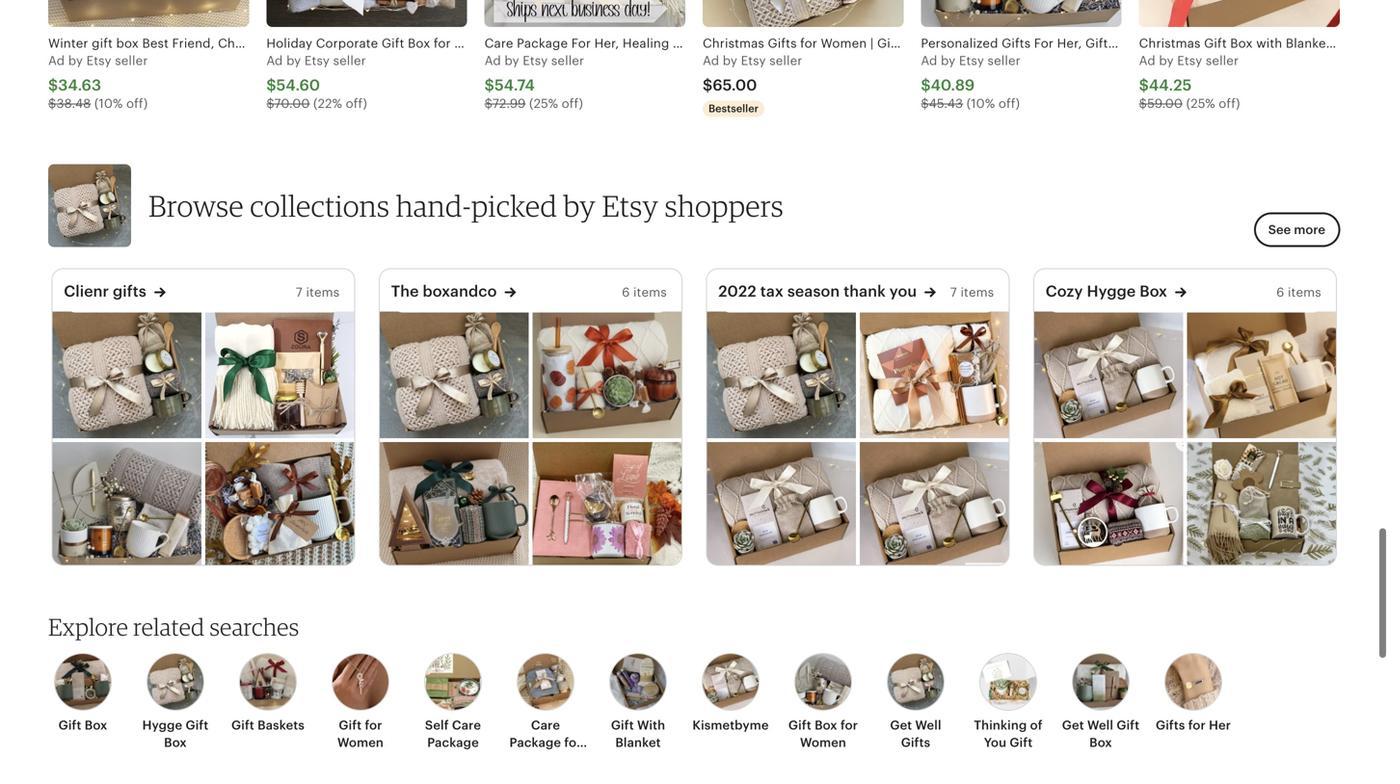 Task type: vqa. For each thing, say whether or not it's contained in the screenshot.
Hygge to the right
yes



Task type: describe. For each thing, give the bounding box(es) containing it.
y for 40.89
[[949, 54, 956, 68]]

etsy for 54.60
[[305, 54, 330, 68]]

self care package
[[425, 719, 481, 751]]

cozy
[[1046, 283, 1083, 301]]

gift with blanket
[[611, 719, 666, 751]]

items for clienr gifts
[[306, 286, 340, 300]]

gift box link
[[42, 654, 123, 735]]

gift for women link
[[320, 654, 401, 752]]

6 items for the boxandco
[[622, 286, 667, 300]]

season
[[788, 283, 840, 301]]

happy birthday box, hygge gift basket, cozy happy birthday box for her, birthday care package, birthday gift, hygge gift basket image
[[533, 443, 682, 570]]

a d b y etsy seller $ 44.25 $ 59.00 (25% off)
[[1139, 54, 1241, 111]]

boxandco
[[423, 283, 497, 301]]

38.48
[[56, 96, 91, 111]]

get well gifts link
[[876, 654, 957, 752]]

baskets
[[258, 719, 305, 733]]

her inside care package for her
[[535, 754, 557, 768]]

holiday corporate gift box for clients employees secret santa gift for friends and coworkers, hygge gift box, employee appreciation gift box image
[[266, 0, 467, 27]]

hygge gift box
[[142, 719, 209, 751]]

d for 54.60
[[275, 54, 283, 68]]

0 vertical spatial hygge
[[1087, 283, 1136, 301]]

of
[[1030, 719, 1043, 733]]

picked
[[471, 188, 558, 224]]

45.43
[[929, 96, 963, 111]]

tax
[[761, 283, 784, 301]]

thinking
[[974, 719, 1027, 733]]

6 items for cozy hygge box
[[1277, 286, 1322, 300]]

y for 54.60
[[294, 54, 301, 68]]

clienr gifts
[[64, 283, 146, 301]]

you
[[984, 736, 1007, 751]]

classy gift basket for women | cozy gift box with blanket, socks, candle | self care gift box, care package, gifts for her for any occasion image for boxandco
[[380, 312, 529, 439]]

7 items for 2022 tax season thank you
[[951, 286, 994, 300]]

a for 40.89
[[921, 54, 930, 68]]

more
[[1294, 223, 1326, 237]]

gift inside get well gift box
[[1117, 719, 1140, 733]]

b for 40.89
[[941, 54, 949, 68]]

hygge inside the hygge gift box
[[142, 719, 182, 733]]

a for 44.25
[[1139, 54, 1148, 68]]

hand-
[[396, 188, 471, 224]]

(10% for 40.89
[[967, 96, 995, 111]]

7 for 2022 tax season thank you
[[951, 286, 957, 300]]

d for 34.63
[[57, 54, 65, 68]]

seller for 44.25
[[1206, 54, 1239, 68]]

for inside care package for her
[[564, 736, 582, 751]]

collections
[[250, 188, 390, 224]]

fall gift box, gift for women, birthday gift for her, care package, self care gift box, get well gift, anniversary gifts, sympathy gift box image
[[860, 312, 1009, 439]]

$ inside 'a d b y etsy seller $ 65.00 bestseller'
[[703, 77, 713, 94]]

thinking of you gift link
[[968, 654, 1049, 752]]

gifts
[[113, 283, 146, 301]]

hygge gift box, engraved gift, cozy gift box, cashmere scarf gift, personalized gift box, spa gift box,  sending a hug, thinking of you gift image
[[205, 312, 354, 439]]

etsy for 44.25
[[1178, 54, 1203, 68]]

package inside care package for her
[[510, 736, 561, 751]]

by
[[564, 188, 596, 224]]

explore
[[48, 613, 128, 642]]

6 for cozy hygge box
[[1277, 286, 1285, 300]]

searches
[[210, 613, 299, 642]]

seller for 65.00
[[770, 54, 803, 68]]

care inside self care package
[[452, 719, 481, 733]]

thank
[[844, 283, 886, 301]]

seller for 34.63
[[115, 54, 148, 68]]

browse collections hand-picked by etsy shoppers
[[149, 188, 784, 224]]

related
[[133, 613, 205, 642]]

y for 44.25
[[1167, 54, 1174, 68]]

gift baskets
[[231, 719, 305, 733]]

a for 34.63
[[48, 54, 57, 68]]

see more link
[[1254, 213, 1340, 248]]

gift box for women link
[[783, 654, 864, 752]]

box inside gift box link
[[85, 719, 107, 733]]

1 vertical spatial hygge gift box with blanket, thank you gift, thank you gift for friend, thank you gift box, thank you gift mentor, teacher, coworker image
[[707, 443, 856, 570]]

christmas gifts for women | gift basket for her with blanket & socks | hygge gift box for friend, mom, sister, holiday self care gift box image
[[703, 0, 904, 27]]

(25% for 44.25
[[1187, 96, 1216, 111]]

72.99
[[493, 96, 526, 111]]

seller for 40.89
[[988, 54, 1021, 68]]

classy gift basket for women | cozy gift box with blanket, socks, candle | self care gift box, care package, gifts for her for any occasion image for gifts
[[52, 312, 201, 439]]

cozy hygge box
[[1046, 283, 1168, 301]]

get well gifts
[[890, 719, 942, 751]]

self
[[425, 719, 449, 733]]

etsy right by
[[602, 188, 659, 224]]

b for 65.00
[[723, 54, 731, 68]]

clienr
[[64, 283, 109, 301]]

box inside the hygge gift box
[[164, 736, 187, 751]]

off) for 40.89
[[999, 96, 1020, 111]]

blanket
[[616, 736, 661, 751]]

sending a hug gift box, fall gift box, hygge gift, birthday gift, self care gift basket, thank you gift box, care package, cheer up, fll image
[[205, 443, 354, 570]]

44.25
[[1149, 77, 1192, 94]]

kismetbyme link
[[690, 654, 771, 735]]

warm and cozy gift box with blanket | fall vibes gift set |  fall care package | hygge gift box | personalized gift | handmade mug image
[[1187, 312, 1336, 439]]

54.60
[[276, 77, 320, 94]]

her inside the gifts for her link
[[1209, 719, 1231, 733]]

b for 44.25
[[1159, 54, 1168, 68]]

gifts inside the get well gifts
[[901, 736, 931, 751]]

d for 44.25
[[1148, 54, 1156, 68]]

thank you for helping me grow, thank you gift succulent box, wood card, mentor professor teacher appreciation gift box, cozy care package image
[[860, 443, 1009, 570]]

a d b y etsy seller $ 54.60 $ 70.00 (22% off)
[[266, 54, 367, 111]]

get well gift box link
[[1061, 654, 1142, 752]]



Task type: locate. For each thing, give the bounding box(es) containing it.
etsy up '34.63'
[[86, 54, 112, 68]]

etsy up '44.25'
[[1178, 54, 1203, 68]]

65.00
[[713, 77, 758, 94]]

y up '44.25'
[[1167, 54, 1174, 68]]

4 d from the left
[[711, 54, 720, 68]]

1 horizontal spatial care
[[531, 719, 560, 733]]

1 care from the left
[[452, 719, 481, 733]]

etsy for 65.00
[[741, 54, 766, 68]]

y up 54.60
[[294, 54, 301, 68]]

3 d from the left
[[493, 54, 501, 68]]

6 items
[[622, 286, 667, 300], [1277, 286, 1322, 300]]

get right gift box for women
[[890, 719, 912, 733]]

1 horizontal spatial get
[[1062, 719, 1085, 733]]

a inside a d b y etsy seller $ 40.89 $ 45.43 (10% off)
[[921, 54, 930, 68]]

package inside self care package
[[427, 736, 479, 751]]

d for 40.89
[[930, 54, 938, 68]]

women
[[337, 736, 384, 751], [800, 736, 847, 751]]

1 women from the left
[[337, 736, 384, 751]]

etsy up the 40.89
[[959, 54, 985, 68]]

(25% inside a d b y etsy seller $ 44.25 $ 59.00 (25% off)
[[1187, 96, 1216, 111]]

self care package link
[[413, 654, 494, 752]]

7 items down collections
[[296, 286, 340, 300]]

b for 54.74
[[505, 54, 513, 68]]

b inside the "a d b y etsy seller $ 54.60 $ 70.00 (22% off)"
[[286, 54, 295, 68]]

off) for 34.63
[[126, 96, 148, 111]]

gift inside gift box for women
[[789, 719, 812, 733]]

(10% down the 40.89
[[967, 96, 995, 111]]

off) for 54.60
[[346, 96, 367, 111]]

etsy
[[86, 54, 112, 68], [305, 54, 330, 68], [523, 54, 548, 68], [741, 54, 766, 68], [959, 54, 985, 68], [1178, 54, 1203, 68], [602, 188, 659, 224]]

1 horizontal spatial hygge
[[1087, 283, 1136, 301]]

d
[[57, 54, 65, 68], [275, 54, 283, 68], [493, 54, 501, 68], [711, 54, 720, 68], [930, 54, 938, 68], [1148, 54, 1156, 68]]

items left the
[[306, 286, 340, 300]]

b up the 40.89
[[941, 54, 949, 68]]

a d b y etsy seller $ 40.89 $ 45.43 (10% off)
[[921, 54, 1021, 111]]

1 horizontal spatial classy gift basket for women | cozy gift box with blanket, socks, candle | self care gift box, care package, gifts for her for any occasion image
[[380, 312, 529, 439]]

her
[[1209, 719, 1231, 733], [535, 754, 557, 768]]

b up '34.63'
[[68, 54, 76, 68]]

4 y from the left
[[731, 54, 738, 68]]

5 b from the left
[[941, 54, 949, 68]]

5 d from the left
[[930, 54, 938, 68]]

y for 65.00
[[731, 54, 738, 68]]

etsy up 54.60
[[305, 54, 330, 68]]

0 horizontal spatial get
[[890, 719, 912, 733]]

get well gift box
[[1062, 719, 1140, 751]]

care package for her, birthday gift basket, get well soon gift, gift box for women, hygge gift box, thinking of you gift, self care package image
[[533, 312, 682, 439]]

7 right you
[[951, 286, 957, 300]]

care right self
[[452, 719, 481, 733]]

a up 70.00
[[266, 54, 275, 68]]

1 package from the left
[[427, 736, 479, 751]]

2 well from the left
[[1088, 719, 1114, 733]]

well inside get well gift box
[[1088, 719, 1114, 733]]

6 down see
[[1277, 286, 1285, 300]]

b for 54.60
[[286, 54, 295, 68]]

70.00
[[274, 96, 310, 111]]

thinking of you gift, self care gift box, hygge gift box, cozy gift box, box of sunshine, hug in a box, sending a hug, comfort gift basket image
[[1187, 443, 1336, 570]]

7 items
[[296, 286, 340, 300], [951, 286, 994, 300]]

4 off) from the left
[[999, 96, 1020, 111]]

kismetbyme
[[693, 719, 769, 733]]

2022 tax season thank you
[[719, 283, 917, 301]]

0 horizontal spatial her
[[535, 754, 557, 768]]

5 y from the left
[[949, 54, 956, 68]]

classy gift basket for women | cozy gift box with blanket, socks, candle | self care gift box, care package, gifts for her for any occasion image
[[52, 312, 201, 439], [380, 312, 529, 439], [707, 312, 856, 439]]

1 horizontal spatial package
[[510, 736, 561, 751]]

b inside 'a d b y etsy seller $ 65.00 bestseller'
[[723, 54, 731, 68]]

(25%
[[529, 96, 558, 111], [1187, 96, 1216, 111]]

b for 34.63
[[68, 54, 76, 68]]

hygge gift box with blanket, thank you gift, thank you gift for friend, thank you gift box, thank you gift mentor, teacher, coworker image
[[1034, 312, 1183, 439], [707, 443, 856, 570]]

get
[[890, 719, 912, 733], [1062, 719, 1085, 733]]

explore related searches region
[[37, 613, 1352, 784]]

b inside a d b y etsy seller $ 40.89 $ 45.43 (10% off)
[[941, 54, 949, 68]]

gifts
[[1156, 719, 1186, 733], [901, 736, 931, 751]]

b up 65.00
[[723, 54, 731, 68]]

a d b y etsy seller $ 34.63 $ 38.48 (10% off)
[[48, 54, 148, 111]]

1 off) from the left
[[126, 96, 148, 111]]

b inside a d b y etsy seller $ 54.74 $ 72.99 (25% off)
[[505, 54, 513, 68]]

gift with blanket link
[[598, 654, 679, 752]]

1 get from the left
[[890, 719, 912, 733]]

a up 72.99
[[485, 54, 493, 68]]

6 items down the see more link
[[1277, 286, 1322, 300]]

d up 54.74
[[493, 54, 501, 68]]

3 seller from the left
[[551, 54, 585, 68]]

hygge gift box link
[[135, 654, 216, 752]]

d inside "a d b y etsy seller $ 34.63 $ 38.48 (10% off)"
[[57, 54, 65, 68]]

0 vertical spatial personalized gifts for her, gift box for women, best friend birthday gifts, self care box, thinking of you care package, thank you gift box image
[[921, 0, 1122, 27]]

1 6 items from the left
[[622, 286, 667, 300]]

a up the 38.48
[[48, 54, 57, 68]]

off) right 72.99
[[562, 96, 583, 111]]

thinking of you gift
[[974, 719, 1043, 751]]

1 items from the left
[[306, 286, 340, 300]]

gifts for her
[[1156, 719, 1231, 733]]

off) inside a d b y etsy seller $ 44.25 $ 59.00 (25% off)
[[1219, 96, 1241, 111]]

a up the 45.43
[[921, 54, 930, 68]]

gift baskets link
[[228, 654, 309, 735]]

(25% inside a d b y etsy seller $ 54.74 $ 72.99 (25% off)
[[529, 96, 558, 111]]

1 horizontal spatial 7 items
[[951, 286, 994, 300]]

bestseller
[[709, 103, 759, 115]]

5 a from the left
[[921, 54, 930, 68]]

women inside gift box for women
[[800, 736, 847, 751]]

4 b from the left
[[723, 54, 731, 68]]

items left 2022
[[634, 286, 667, 300]]

4 items from the left
[[1288, 286, 1322, 300]]

1 (10% from the left
[[94, 96, 123, 111]]

y for 54.74
[[513, 54, 519, 68]]

2 care from the left
[[531, 719, 560, 733]]

y for 34.63
[[76, 54, 83, 68]]

1 7 from the left
[[296, 286, 303, 300]]

off) for 54.74
[[562, 96, 583, 111]]

1 vertical spatial personalized gifts for her, gift box for women, best friend birthday gifts, self care box, thinking of you care package, thank you gift box image
[[52, 443, 201, 570]]

7
[[296, 286, 303, 300], [951, 286, 957, 300]]

1 horizontal spatial (25%
[[1187, 96, 1216, 111]]

box
[[1140, 283, 1168, 301], [85, 719, 107, 733], [815, 719, 838, 733], [164, 736, 187, 751], [1090, 736, 1113, 751]]

5 off) from the left
[[1219, 96, 1241, 111]]

classy gift basket for women | cozy gift box with blanket, socks, candle | self care gift box, care package, gifts for her for any occasion image for tax
[[707, 312, 856, 439]]

6 for the boxandco
[[622, 286, 630, 300]]

2 classy gift basket for women | cozy gift box with blanket, socks, candle | self care gift box, care package, gifts for her for any occasion image from the left
[[380, 312, 529, 439]]

2 6 from the left
[[1277, 286, 1285, 300]]

get inside the get well gifts
[[890, 719, 912, 733]]

b up 54.74
[[505, 54, 513, 68]]

off) inside a d b y etsy seller $ 40.89 $ 45.43 (10% off)
[[999, 96, 1020, 111]]

classy gift basket for women | cozy gift box with blanket, socks, candle | self care gift box, care package, gifts for her for any occasion image down boxandco
[[380, 312, 529, 439]]

package right self care package
[[510, 736, 561, 751]]

a
[[48, 54, 57, 68], [266, 54, 275, 68], [485, 54, 493, 68], [703, 54, 712, 68], [921, 54, 930, 68], [1139, 54, 1148, 68]]

gift for women
[[337, 719, 384, 751]]

women left self care package
[[337, 736, 384, 751]]

seller
[[115, 54, 148, 68], [333, 54, 366, 68], [551, 54, 585, 68], [770, 54, 803, 68], [988, 54, 1021, 68], [1206, 54, 1239, 68]]

gift box
[[58, 719, 107, 733]]

(10% inside "a d b y etsy seller $ 34.63 $ 38.48 (10% off)"
[[94, 96, 123, 111]]

4 seller from the left
[[770, 54, 803, 68]]

0 horizontal spatial (10%
[[94, 96, 123, 111]]

a for 54.74
[[485, 54, 493, 68]]

y inside "a d b y etsy seller $ 34.63 $ 38.48 (10% off)"
[[76, 54, 83, 68]]

christmas gift box with blanket | appreciation to employees gift box| gift for your loved one | personalized gift | handmade holiday gifts image
[[1139, 0, 1340, 27]]

1 horizontal spatial her
[[1209, 719, 1231, 733]]

a d b y etsy seller $ 65.00 bestseller
[[703, 54, 803, 115]]

40.89
[[931, 77, 975, 94]]

3 classy gift basket for women | cozy gift box with blanket, socks, candle | self care gift box, care package, gifts for her for any occasion image from the left
[[707, 312, 856, 439]]

a for 65.00
[[703, 54, 712, 68]]

1 vertical spatial gifts
[[901, 736, 931, 751]]

(25% down '44.25'
[[1187, 96, 1216, 111]]

0 horizontal spatial (25%
[[529, 96, 558, 111]]

6 a from the left
[[1139, 54, 1148, 68]]

see more
[[1269, 223, 1326, 237]]

2 off) from the left
[[346, 96, 367, 111]]

personalized gifts for her, gift box for women, best friend birthday gifts, self care box, thinking of you care package, thank you gift box image
[[921, 0, 1122, 27], [52, 443, 201, 570]]

1 horizontal spatial well
[[1088, 719, 1114, 733]]

0 vertical spatial gifts
[[1156, 719, 1186, 733]]

6 d from the left
[[1148, 54, 1156, 68]]

0 horizontal spatial hygge
[[142, 719, 182, 733]]

off)
[[126, 96, 148, 111], [346, 96, 367, 111], [562, 96, 583, 111], [999, 96, 1020, 111], [1219, 96, 1241, 111]]

etsy for 40.89
[[959, 54, 985, 68]]

54.74
[[495, 77, 535, 94]]

y inside the "a d b y etsy seller $ 54.60 $ 70.00 (22% off)"
[[294, 54, 301, 68]]

etsy for 34.63
[[86, 54, 112, 68]]

1 6 from the left
[[622, 286, 630, 300]]

a inside 'a d b y etsy seller $ 65.00 bestseller'
[[703, 54, 712, 68]]

etsy inside a d b y etsy seller $ 44.25 $ 59.00 (25% off)
[[1178, 54, 1203, 68]]

6 items up care package for her, birthday gift basket, get well soon gift, gift box for women, hygge gift box, thinking of you gift, self care package image
[[622, 286, 667, 300]]

y
[[76, 54, 83, 68], [294, 54, 301, 68], [513, 54, 519, 68], [731, 54, 738, 68], [949, 54, 956, 68], [1167, 54, 1174, 68]]

a for 54.60
[[266, 54, 275, 68]]

care package for her link
[[505, 654, 586, 768]]

1 vertical spatial her
[[535, 754, 557, 768]]

d up 65.00
[[711, 54, 720, 68]]

2 7 items from the left
[[951, 286, 994, 300]]

seller inside a d b y etsy seller $ 44.25 $ 59.00 (25% off)
[[1206, 54, 1239, 68]]

seller inside "a d b y etsy seller $ 34.63 $ 38.48 (10% off)"
[[115, 54, 148, 68]]

hygge
[[1087, 283, 1136, 301], [142, 719, 182, 733]]

7 items right you
[[951, 286, 994, 300]]

b up '44.25'
[[1159, 54, 1168, 68]]

etsy up 54.74
[[523, 54, 548, 68]]

etsy for 54.74
[[523, 54, 548, 68]]

a inside a d b y etsy seller $ 44.25 $ 59.00 (25% off)
[[1139, 54, 1148, 68]]

y up '34.63'
[[76, 54, 83, 68]]

off) right 59.00
[[1219, 96, 1241, 111]]

seller inside 'a d b y etsy seller $ 65.00 bestseller'
[[770, 54, 803, 68]]

d up 54.60
[[275, 54, 283, 68]]

for
[[365, 719, 382, 733], [841, 719, 858, 733], [1189, 719, 1206, 733], [564, 736, 582, 751]]

classy gift basket for women | cozy gift box with blanket, socks, candle | self care gift box, care package, gifts for her for any occasion image down tax
[[707, 312, 856, 439]]

5 seller from the left
[[988, 54, 1021, 68]]

1 horizontal spatial 6 items
[[1277, 286, 1322, 300]]

6 y from the left
[[1167, 54, 1174, 68]]

(25% for 54.74
[[529, 96, 558, 111]]

etsy up 65.00
[[741, 54, 766, 68]]

get inside get well gift box
[[1062, 719, 1085, 733]]

y inside a d b y etsy seller $ 44.25 $ 59.00 (25% off)
[[1167, 54, 1174, 68]]

seller for 54.60
[[333, 54, 366, 68]]

(10% inside a d b y etsy seller $ 40.89 $ 45.43 (10% off)
[[967, 96, 995, 111]]

package down self
[[427, 736, 479, 751]]

2 items from the left
[[634, 286, 667, 300]]

3 a from the left
[[485, 54, 493, 68]]

package
[[427, 736, 479, 751], [510, 736, 561, 751]]

hygge right cozy
[[1087, 283, 1136, 301]]

1 horizontal spatial 7
[[951, 286, 957, 300]]

hygge right gift box
[[142, 719, 182, 733]]

items for the boxandco
[[634, 286, 667, 300]]

gift inside thinking of you gift
[[1010, 736, 1033, 751]]

1 7 items from the left
[[296, 286, 340, 300]]

1 classy gift basket for women | cozy gift box with blanket, socks, candle | self care gift box, care package, gifts for her for any occasion image from the left
[[52, 312, 201, 439]]

a inside a d b y etsy seller $ 54.74 $ 72.99 (25% off)
[[485, 54, 493, 68]]

2 seller from the left
[[333, 54, 366, 68]]

6 up care package for her, birthday gift basket, get well soon gift, gift box for women, hygge gift box, thinking of you gift, self care package image
[[622, 286, 630, 300]]

off) right (22% on the top
[[346, 96, 367, 111]]

2 a from the left
[[266, 54, 275, 68]]

care
[[452, 719, 481, 733], [531, 719, 560, 733]]

etsy inside the "a d b y etsy seller $ 54.60 $ 70.00 (22% off)"
[[305, 54, 330, 68]]

etsy inside "a d b y etsy seller $ 34.63 $ 38.48 (10% off)"
[[86, 54, 112, 68]]

items down more
[[1288, 286, 1322, 300]]

b up 54.60
[[286, 54, 295, 68]]

shoppers
[[665, 188, 784, 224]]

box inside gift box for women
[[815, 719, 838, 733]]

b inside "a d b y etsy seller $ 34.63 $ 38.48 (10% off)"
[[68, 54, 76, 68]]

0 horizontal spatial hygge gift box with blanket, thank you gift, thank you gift for friend, thank you gift box, thank you gift mentor, teacher, coworker image
[[707, 443, 856, 570]]

off) inside a d b y etsy seller $ 54.74 $ 72.99 (25% off)
[[562, 96, 583, 111]]

d inside a d b y etsy seller $ 54.74 $ 72.99 (25% off)
[[493, 54, 501, 68]]

0 horizontal spatial gifts
[[901, 736, 931, 751]]

d inside a d b y etsy seller $ 44.25 $ 59.00 (25% off)
[[1148, 54, 1156, 68]]

well for gifts
[[916, 719, 942, 733]]

you
[[890, 283, 917, 301]]

classy gift basket for women | cozy gift box with blanket, socks, candle | self care gift box, care package, gifts for her for any occasion image down gifts
[[52, 312, 201, 439]]

1 horizontal spatial gifts
[[1156, 719, 1186, 733]]

1 vertical spatial hygge
[[142, 719, 182, 733]]

box inside get well gift box
[[1090, 736, 1113, 751]]

d inside a d b y etsy seller $ 40.89 $ 45.43 (10% off)
[[930, 54, 938, 68]]

1 horizontal spatial women
[[800, 736, 847, 751]]

off) inside "a d b y etsy seller $ 34.63 $ 38.48 (10% off)"
[[126, 96, 148, 111]]

1 a from the left
[[48, 54, 57, 68]]

2 (10% from the left
[[967, 96, 995, 111]]

well inside the get well gifts
[[916, 719, 942, 733]]

2 7 from the left
[[951, 286, 957, 300]]

2 package from the left
[[510, 736, 561, 751]]

1 horizontal spatial hygge gift box with blanket, thank you gift, thank you gift for friend, thank you gift box, thank you gift mentor, teacher, coworker image
[[1034, 312, 1183, 439]]

gift inside 'gift with blanket'
[[611, 719, 634, 733]]

0 vertical spatial hygge gift box with blanket, thank you gift, thank you gift for friend, thank you gift box, thank you gift mentor, teacher, coworker image
[[1034, 312, 1183, 439]]

items
[[306, 286, 340, 300], [634, 286, 667, 300], [961, 286, 994, 300], [1288, 286, 1322, 300]]

y inside a d b y etsy seller $ 54.74 $ 72.99 (25% off)
[[513, 54, 519, 68]]

d inside 'a d b y etsy seller $ 65.00 bestseller'
[[711, 54, 720, 68]]

0 horizontal spatial 6
[[622, 286, 630, 300]]

$
[[48, 77, 58, 94], [266, 77, 276, 94], [485, 77, 495, 94], [703, 77, 713, 94], [921, 77, 931, 94], [1139, 77, 1149, 94], [48, 96, 56, 111], [266, 96, 274, 111], [485, 96, 493, 111], [921, 96, 929, 111], [1139, 96, 1148, 111]]

2 6 items from the left
[[1277, 286, 1322, 300]]

0 horizontal spatial package
[[427, 736, 479, 751]]

well for gift
[[1088, 719, 1114, 733]]

(22%
[[313, 96, 342, 111]]

a inside "a d b y etsy seller $ 34.63 $ 38.48 (10% off)"
[[48, 54, 57, 68]]

for inside the "gift for women"
[[365, 719, 382, 733]]

2 b from the left
[[286, 54, 295, 68]]

seller inside a d b y etsy seller $ 40.89 $ 45.43 (10% off)
[[988, 54, 1021, 68]]

0 horizontal spatial 6 items
[[622, 286, 667, 300]]

d for 65.00
[[711, 54, 720, 68]]

etsy inside 'a d b y etsy seller $ 65.00 bestseller'
[[741, 54, 766, 68]]

browse
[[149, 188, 244, 224]]

6
[[622, 286, 630, 300], [1277, 286, 1285, 300]]

with
[[637, 719, 666, 733]]

0 horizontal spatial women
[[337, 736, 384, 751]]

gifts right get well gift box
[[1156, 719, 1186, 733]]

(10% for 34.63
[[94, 96, 123, 111]]

2 y from the left
[[294, 54, 301, 68]]

seller inside a d b y etsy seller $ 54.74 $ 72.99 (25% off)
[[551, 54, 585, 68]]

etsy inside a d b y etsy seller $ 54.74 $ 72.99 (25% off)
[[523, 54, 548, 68]]

0 horizontal spatial classy gift basket for women | cozy gift box with blanket, socks, candle | self care gift box, care package, gifts for her for any occasion image
[[52, 312, 201, 439]]

3 y from the left
[[513, 54, 519, 68]]

gift inside the "gift for women"
[[339, 719, 362, 733]]

b inside a d b y etsy seller $ 44.25 $ 59.00 (25% off)
[[1159, 54, 1168, 68]]

1 b from the left
[[68, 54, 76, 68]]

cozy fall gift boxes care package for her, birthday gift basket, get well soon gift, hygge gift box, thinking of you gift, self care package image
[[1034, 443, 1183, 570]]

y inside 'a d b y etsy seller $ 65.00 bestseller'
[[731, 54, 738, 68]]

y inside a d b y etsy seller $ 40.89 $ 45.43 (10% off)
[[949, 54, 956, 68]]

6 b from the left
[[1159, 54, 1168, 68]]

0 horizontal spatial personalized gifts for her, gift box for women, best friend birthday gifts, self care box, thinking of you care package, thank you gift box image
[[52, 443, 201, 570]]

items for cozy hygge box
[[1288, 286, 1322, 300]]

care right self care package
[[531, 719, 560, 733]]

care package for her
[[510, 719, 582, 768]]

off) right the 38.48
[[126, 96, 148, 111]]

2022
[[719, 283, 757, 301]]

a d b y etsy seller $ 54.74 $ 72.99 (25% off)
[[485, 54, 585, 111]]

(10% down '34.63'
[[94, 96, 123, 111]]

2 get from the left
[[1062, 719, 1085, 733]]

birthday gift box, sister birthday gift, birthday gift basket, happy birthday box, womens birthday gift, best friend birthday image
[[380, 443, 529, 570]]

gift inside the hygge gift box
[[186, 719, 209, 733]]

d up '34.63'
[[57, 54, 65, 68]]

1 seller from the left
[[115, 54, 148, 68]]

etsy inside a d b y etsy seller $ 40.89 $ 45.43 (10% off)
[[959, 54, 985, 68]]

2 (25% from the left
[[1187, 96, 1216, 111]]

0 horizontal spatial 7 items
[[296, 286, 340, 300]]

off) for 44.25
[[1219, 96, 1241, 111]]

seller inside the "a d b y etsy seller $ 54.60 $ 70.00 (22% off)"
[[333, 54, 366, 68]]

care package for her, healing vibes gift, sending love and hugs, get well soon, cheer up gift box, gift for best friend, coffee gift box image
[[485, 0, 686, 27]]

d up the 40.89
[[930, 54, 938, 68]]

get for get well gift box
[[1062, 719, 1085, 733]]

1 horizontal spatial (10%
[[967, 96, 995, 111]]

gift box for women
[[789, 719, 858, 751]]

y up 65.00
[[731, 54, 738, 68]]

well
[[916, 719, 942, 733], [1088, 719, 1114, 733]]

women left the get well gifts
[[800, 736, 847, 751]]

well left thinking
[[916, 719, 942, 733]]

the boxandco
[[391, 283, 497, 301]]

items right you
[[961, 286, 994, 300]]

2 women from the left
[[800, 736, 847, 751]]

a up bestseller
[[703, 54, 712, 68]]

1 well from the left
[[916, 719, 942, 733]]

well right of
[[1088, 719, 1114, 733]]

care inside care package for her
[[531, 719, 560, 733]]

3 items from the left
[[961, 286, 994, 300]]

a inside the "a d b y etsy seller $ 54.60 $ 70.00 (22% off)"
[[266, 54, 275, 68]]

seller for 54.74
[[551, 54, 585, 68]]

34.63
[[58, 77, 101, 94]]

items for 2022 tax season thank you
[[961, 286, 994, 300]]

d up '44.25'
[[1148, 54, 1156, 68]]

off) right the 45.43
[[999, 96, 1020, 111]]

gifts for her link
[[1153, 654, 1234, 735]]

1 d from the left
[[57, 54, 65, 68]]

(25% down 54.74
[[529, 96, 558, 111]]

d for 54.74
[[493, 54, 501, 68]]

7 items for clienr gifts
[[296, 286, 340, 300]]

1 (25% from the left
[[529, 96, 558, 111]]

1 horizontal spatial 6
[[1277, 286, 1285, 300]]

get right of
[[1062, 719, 1085, 733]]

0 horizontal spatial 7
[[296, 286, 303, 300]]

1 y from the left
[[76, 54, 83, 68]]

y up 54.74
[[513, 54, 519, 68]]

off) inside the "a d b y etsy seller $ 54.60 $ 70.00 (22% off)"
[[346, 96, 367, 111]]

3 off) from the left
[[562, 96, 583, 111]]

7 up hygge gift box, engraved gift, cozy gift box, cashmere scarf gift, personalized gift box, spa gift box,  sending a hug, thinking of you gift image
[[296, 286, 303, 300]]

1 horizontal spatial personalized gifts for her, gift box for women, best friend birthday gifts, self care box, thinking of you care package, thank you gift box image
[[921, 0, 1122, 27]]

2 d from the left
[[275, 54, 283, 68]]

7 for clienr gifts
[[296, 286, 303, 300]]

explore related searches
[[48, 613, 299, 642]]

for inside gift box for women
[[841, 719, 858, 733]]

0 horizontal spatial care
[[452, 719, 481, 733]]

y up the 40.89
[[949, 54, 956, 68]]

0 vertical spatial her
[[1209, 719, 1231, 733]]

see
[[1269, 223, 1291, 237]]

get for get well gifts
[[890, 719, 912, 733]]

d inside the "a d b y etsy seller $ 54.60 $ 70.00 (22% off)"
[[275, 54, 283, 68]]

a up 59.00
[[1139, 54, 1148, 68]]

59.00
[[1148, 96, 1183, 111]]

3 b from the left
[[505, 54, 513, 68]]

6 seller from the left
[[1206, 54, 1239, 68]]

2 horizontal spatial classy gift basket for women | cozy gift box with blanket, socks, candle | self care gift box, care package, gifts for her for any occasion image
[[707, 312, 856, 439]]

the
[[391, 283, 419, 301]]

b
[[68, 54, 76, 68], [286, 54, 295, 68], [505, 54, 513, 68], [723, 54, 731, 68], [941, 54, 949, 68], [1159, 54, 1168, 68]]

gifts left you
[[901, 736, 931, 751]]

winter gift box best friend, christmas gift basket hygge, holiday gift box for women, gift idea, care package for her warm gift set image
[[48, 0, 249, 27]]

0 horizontal spatial well
[[916, 719, 942, 733]]

4 a from the left
[[703, 54, 712, 68]]



